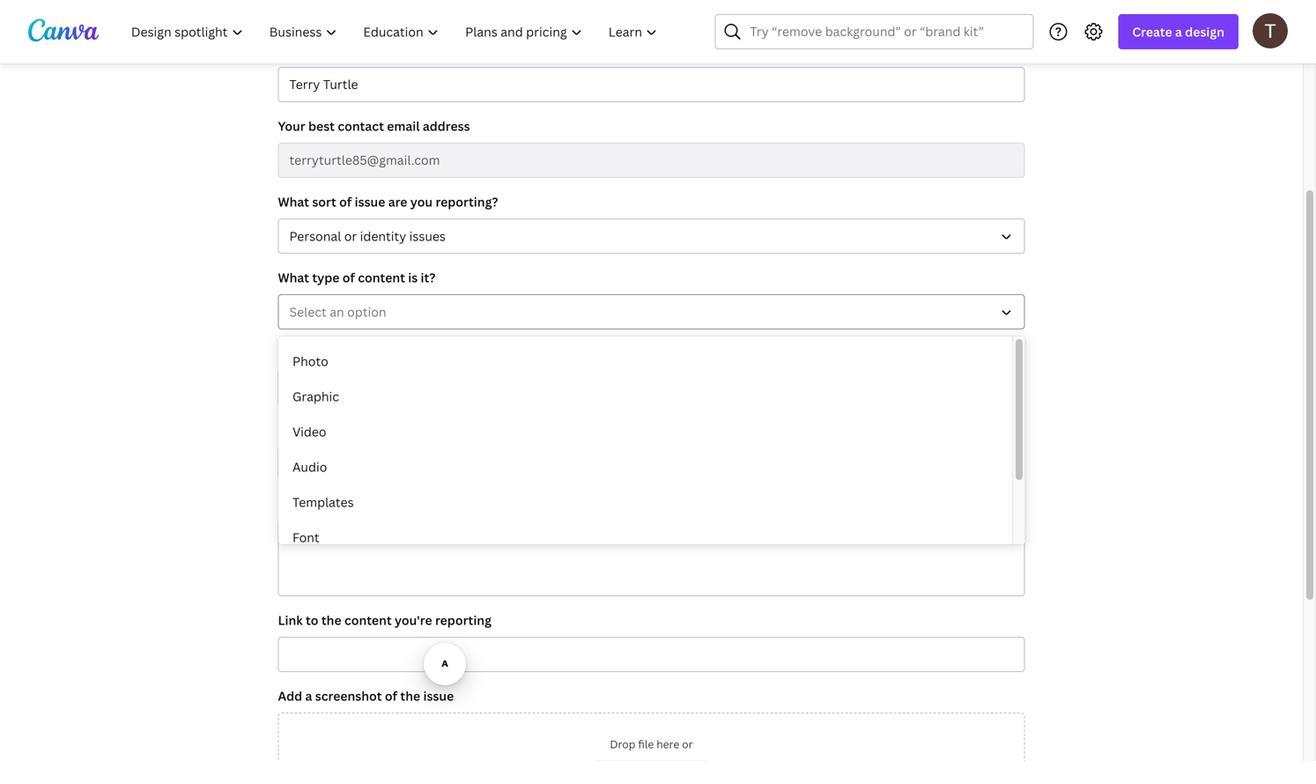 Task type: describe. For each thing, give the bounding box(es) containing it.
option
[[347, 303, 386, 320]]

link
[[278, 612, 303, 629]]

please provide additional comments
[[278, 495, 497, 511]]

font option
[[278, 520, 1012, 555]]

what type of content is it?
[[278, 269, 436, 286]]

templates button
[[278, 485, 1012, 520]]

create
[[1132, 23, 1172, 40]]

audio option
[[278, 449, 1012, 485]]

link to the content you're reporting
[[278, 612, 491, 629]]

reporting?
[[436, 193, 498, 210]]

1 vertical spatial you
[[402, 345, 425, 362]]

please describe why you are reporting this content
[[278, 345, 582, 362]]

of for type
[[342, 269, 355, 286]]

did you see this content after using an app within canva?
[[278, 421, 620, 437]]

what for what sort of issue are you reporting?
[[278, 193, 309, 210]]

content up within
[[534, 345, 582, 362]]

photo button
[[278, 344, 1012, 379]]

you're
[[395, 612, 432, 629]]

What type of content is it? button
[[278, 294, 1025, 329]]

1 horizontal spatial the
[[400, 688, 420, 704]]

design
[[1185, 23, 1225, 40]]

file
[[638, 737, 654, 751]]

2 vertical spatial of
[[385, 688, 397, 704]]

describe
[[320, 345, 372, 362]]

address
[[423, 118, 470, 134]]

app
[[511, 421, 534, 437]]

it?
[[421, 269, 436, 286]]

top level navigation element
[[120, 14, 673, 49]]

What sort of issue are you reporting? button
[[278, 218, 1025, 254]]

please for please provide additional comments
[[278, 495, 317, 511]]

sort
[[312, 193, 336, 210]]

1 vertical spatial this
[[350, 421, 373, 437]]

font
[[292, 529, 319, 546]]

is
[[408, 269, 418, 286]]

what type of content is it? list box
[[278, 344, 1012, 625]]

or inside button
[[344, 228, 357, 244]]

to
[[306, 612, 318, 629]]

a for create
[[1175, 23, 1182, 40]]

please for please describe why you are reporting this content
[[278, 345, 317, 362]]

reporting for you're
[[435, 612, 491, 629]]

1 vertical spatial issue
[[423, 688, 454, 704]]



Task type: vqa. For each thing, say whether or not it's contained in the screenshot.
the What associated with What sort of issue are you reporting?
yes



Task type: locate. For each thing, give the bounding box(es) containing it.
1 what from the top
[[278, 193, 309, 210]]

are
[[388, 193, 407, 210], [428, 345, 447, 362]]

this right see
[[350, 421, 373, 437]]

templates
[[292, 494, 354, 511]]

drop file here or
[[610, 737, 693, 751]]

or left identity
[[344, 228, 357, 244]]

1 vertical spatial reporting
[[435, 612, 491, 629]]

personal
[[289, 228, 341, 244]]

an
[[330, 303, 344, 320], [493, 421, 508, 437]]

1 vertical spatial an
[[493, 421, 508, 437]]

1 vertical spatial of
[[342, 269, 355, 286]]

2 please from the top
[[278, 495, 317, 511]]

type
[[312, 269, 340, 286]]

video button
[[278, 414, 1012, 449]]

you
[[410, 193, 433, 210], [402, 345, 425, 362], [302, 421, 324, 437]]

why
[[375, 345, 399, 362]]

are right why
[[428, 345, 447, 362]]

a for add
[[305, 688, 312, 704]]

1 vertical spatial please
[[278, 495, 317, 511]]

after
[[426, 421, 455, 437]]

best
[[308, 118, 335, 134]]

contact
[[338, 118, 384, 134]]

0 vertical spatial what
[[278, 193, 309, 210]]

0 horizontal spatial an
[[330, 303, 344, 320]]

your
[[278, 118, 305, 134]]

of for sort
[[339, 193, 352, 210]]

1 vertical spatial what
[[278, 269, 309, 286]]

of right sort
[[339, 193, 352, 210]]

0 vertical spatial or
[[344, 228, 357, 244]]

what for what type of content is it?
[[278, 269, 309, 286]]

are up identity
[[388, 193, 407, 210]]

1 vertical spatial a
[[305, 688, 312, 704]]

0 vertical spatial please
[[278, 345, 317, 362]]

0 horizontal spatial are
[[388, 193, 407, 210]]

identity
[[360, 228, 406, 244]]

you up "issues"
[[410, 193, 433, 210]]

or
[[344, 228, 357, 244], [682, 737, 693, 751]]

content left is
[[358, 269, 405, 286]]

None text field
[[289, 68, 1014, 101]]

within
[[537, 421, 574, 437]]

select an option
[[289, 303, 386, 320]]

reporting right you're
[[435, 612, 491, 629]]

a left design at the top of page
[[1175, 23, 1182, 40]]

reporting for are
[[450, 345, 506, 362]]

graphic button
[[278, 379, 1012, 414]]

what
[[278, 193, 309, 210], [278, 269, 309, 286]]

reporting
[[450, 345, 506, 362], [435, 612, 491, 629]]

Link to the content you're reporting text field
[[289, 638, 1014, 671]]

content left after
[[376, 421, 423, 437]]

1 vertical spatial or
[[682, 737, 693, 751]]

content
[[358, 269, 405, 286], [534, 345, 582, 362], [376, 421, 423, 437], [344, 612, 392, 629]]

0 horizontal spatial this
[[350, 421, 373, 437]]

font button
[[278, 520, 1012, 555]]

1 vertical spatial the
[[400, 688, 420, 704]]

of right the type
[[342, 269, 355, 286]]

are for you
[[428, 345, 447, 362]]

are for issue
[[388, 193, 407, 210]]

please down the select
[[278, 345, 317, 362]]

a right add
[[305, 688, 312, 704]]

the right to
[[321, 612, 341, 629]]

graphic
[[292, 388, 339, 405]]

the right 'screenshot'
[[400, 688, 420, 704]]

1 horizontal spatial are
[[428, 345, 447, 362]]

what sort of issue are you reporting?
[[278, 193, 498, 210]]

provide
[[320, 495, 366, 511]]

comments
[[433, 495, 497, 511]]

an left app
[[493, 421, 508, 437]]

issue up personal or identity issues
[[355, 193, 385, 210]]

1 please from the top
[[278, 345, 317, 362]]

2 what from the top
[[278, 269, 309, 286]]

0 vertical spatial this
[[509, 345, 532, 362]]

using
[[458, 421, 490, 437]]

0 vertical spatial the
[[321, 612, 341, 629]]

1 horizontal spatial or
[[682, 737, 693, 751]]

2 vertical spatial you
[[302, 421, 324, 437]]

photo option
[[278, 344, 1012, 379]]

a
[[1175, 23, 1182, 40], [305, 688, 312, 704]]

create a design
[[1132, 23, 1225, 40]]

1 horizontal spatial issue
[[423, 688, 454, 704]]

did
[[278, 421, 299, 437]]

see
[[327, 421, 347, 437]]

photo
[[292, 353, 328, 370]]

audio
[[292, 459, 327, 475]]

video
[[292, 423, 326, 440]]

templates option
[[278, 485, 1012, 520]]

1 vertical spatial are
[[428, 345, 447, 362]]

terry turtle image
[[1253, 13, 1288, 48]]

email
[[387, 118, 420, 134]]

or right here
[[682, 737, 693, 751]]

audio button
[[278, 449, 1012, 485]]

Your best contact email address text field
[[289, 144, 1014, 177]]

issue
[[355, 193, 385, 210], [423, 688, 454, 704]]

of right 'screenshot'
[[385, 688, 397, 704]]

of
[[339, 193, 352, 210], [342, 269, 355, 286], [385, 688, 397, 704]]

1 horizontal spatial a
[[1175, 23, 1182, 40]]

0 vertical spatial a
[[1175, 23, 1182, 40]]

an inside 'button'
[[330, 303, 344, 320]]

here
[[656, 737, 679, 751]]

0 vertical spatial reporting
[[450, 345, 506, 362]]

0 horizontal spatial issue
[[355, 193, 385, 210]]

canva?
[[577, 421, 620, 437]]

None text field
[[279, 521, 1024, 596]]

add a screenshot of the issue
[[278, 688, 454, 704]]

0 vertical spatial you
[[410, 193, 433, 210]]

issues
[[409, 228, 446, 244]]

0 vertical spatial an
[[330, 303, 344, 320]]

add
[[278, 688, 302, 704]]

content left you're
[[344, 612, 392, 629]]

Try "remove background" or "brand kit" search field
[[750, 15, 1022, 48]]

create a design button
[[1118, 14, 1239, 49]]

please up font
[[278, 495, 317, 511]]

None button
[[278, 446, 522, 479], [781, 446, 1025, 479], [278, 446, 522, 479], [781, 446, 1025, 479]]

issue down you're
[[423, 688, 454, 704]]

a inside "dropdown button"
[[1175, 23, 1182, 40]]

personal or identity issues
[[289, 228, 446, 244]]

1 horizontal spatial this
[[509, 345, 532, 362]]

additional
[[369, 495, 430, 511]]

select
[[289, 303, 327, 320]]

0 horizontal spatial or
[[344, 228, 357, 244]]

1 horizontal spatial an
[[493, 421, 508, 437]]

0 vertical spatial are
[[388, 193, 407, 210]]

drop
[[610, 737, 636, 751]]

0 horizontal spatial the
[[321, 612, 341, 629]]

what left sort
[[278, 193, 309, 210]]

video option
[[278, 414, 1012, 449]]

graphic option
[[278, 379, 1012, 414]]

screenshot
[[315, 688, 382, 704]]

reporting up using
[[450, 345, 506, 362]]

0 horizontal spatial a
[[305, 688, 312, 704]]

an right the select
[[330, 303, 344, 320]]

this
[[509, 345, 532, 362], [350, 421, 373, 437]]

what left the type
[[278, 269, 309, 286]]

this up app
[[509, 345, 532, 362]]

you right why
[[402, 345, 425, 362]]

please
[[278, 345, 317, 362], [278, 495, 317, 511]]

the
[[321, 612, 341, 629], [400, 688, 420, 704]]

0 vertical spatial issue
[[355, 193, 385, 210]]

you left see
[[302, 421, 324, 437]]

0 vertical spatial of
[[339, 193, 352, 210]]

your best contact email address
[[278, 118, 470, 134]]



